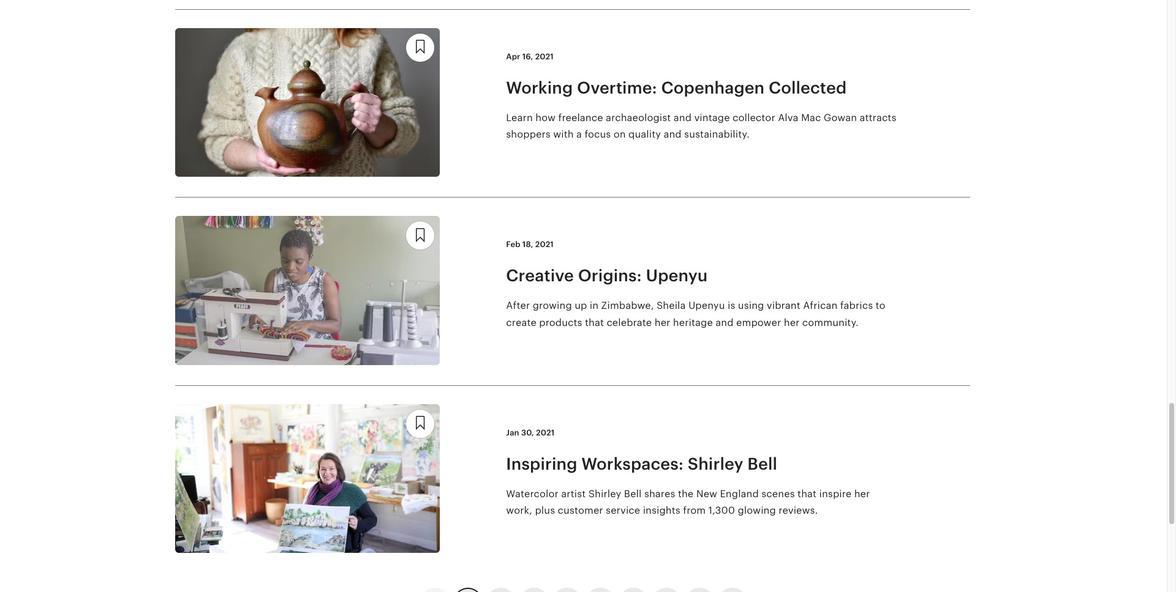 Task type: locate. For each thing, give the bounding box(es) containing it.
creative origins: upenyu
[[506, 267, 708, 286]]

her down 'vibrant'
[[784, 317, 800, 329]]

feb
[[506, 240, 520, 249]]

bell
[[748, 455, 777, 474], [624, 489, 642, 500]]

2021 right 18,
[[535, 240, 554, 249]]

shirley up service on the right bottom of the page
[[589, 489, 621, 500]]

and inside after growing up in zimbabwe, sheila upenyu is using vibrant african fabrics to create products that celebrate her heritage and empower her community.
[[716, 317, 734, 329]]

her down sheila
[[655, 317, 670, 329]]

heritage
[[673, 317, 713, 329]]

inspiring workspaces: shirley bell link
[[506, 454, 898, 475]]

0 vertical spatial bell
[[748, 455, 777, 474]]

archaeologist
[[606, 112, 671, 124]]

her right 'inspire'
[[854, 489, 870, 500]]

1,300
[[709, 505, 735, 517]]

bell up the "scenes"
[[748, 455, 777, 474]]

glowing
[[738, 505, 776, 517]]

copenhagen
[[661, 78, 765, 97]]

shirley inside watercolor artist shirley bell shares the new england scenes that inspire her work, plus customer service insights from 1,300 glowing reviews.
[[589, 489, 621, 500]]

0 horizontal spatial bell
[[624, 489, 642, 500]]

upenyu inside after growing up in zimbabwe, sheila upenyu is using vibrant african fabrics to create products that celebrate her heritage and empower her community.
[[689, 300, 725, 312]]

0 horizontal spatial shirley
[[589, 489, 621, 500]]

1 vertical spatial 2021
[[535, 240, 554, 249]]

to
[[876, 300, 886, 312]]

her
[[655, 317, 670, 329], [784, 317, 800, 329], [854, 489, 870, 500]]

attracts
[[860, 112, 896, 124]]

0 horizontal spatial that
[[585, 317, 604, 329]]

from
[[683, 505, 706, 517]]

1 horizontal spatial bell
[[748, 455, 777, 474]]

1 vertical spatial that
[[798, 489, 817, 500]]

18,
[[522, 240, 533, 249]]

1 vertical spatial shirley
[[589, 489, 621, 500]]

0 vertical spatial that
[[585, 317, 604, 329]]

1 vertical spatial bell
[[624, 489, 642, 500]]

england
[[720, 489, 759, 500]]

2 vertical spatial 2021
[[536, 429, 555, 438]]

quality
[[629, 129, 661, 140]]

2021 for working
[[535, 52, 554, 61]]

0 vertical spatial 2021
[[535, 52, 554, 61]]

upenyu up sheila
[[646, 267, 708, 286]]

2 vertical spatial and
[[716, 317, 734, 329]]

bell for artist
[[624, 489, 642, 500]]

shirley
[[688, 455, 743, 474], [589, 489, 621, 500]]

inspire
[[819, 489, 852, 500]]

alva
[[778, 112, 799, 124]]

2021 for creative
[[535, 240, 554, 249]]

overtime:
[[577, 78, 657, 97]]

upenyu up heritage
[[689, 300, 725, 312]]

and right quality
[[664, 129, 682, 140]]

1 vertical spatial and
[[664, 129, 682, 140]]

shirley up new
[[688, 455, 743, 474]]

2021 right 30,
[[536, 429, 555, 438]]

with
[[553, 129, 574, 140]]

work,
[[506, 505, 532, 517]]

that inside after growing up in zimbabwe, sheila upenyu is using vibrant african fabrics to create products that celebrate her heritage and empower her community.
[[585, 317, 604, 329]]

growing
[[533, 300, 572, 312]]

apr 16, 2021
[[506, 52, 554, 61]]

bell for workspaces:
[[748, 455, 777, 474]]

shirley for workspaces:
[[688, 455, 743, 474]]

0 vertical spatial shirley
[[688, 455, 743, 474]]

customer
[[558, 505, 603, 517]]

that down in
[[585, 317, 604, 329]]

reviews.
[[779, 505, 818, 517]]

freelance
[[558, 112, 603, 124]]

2021
[[535, 52, 554, 61], [535, 240, 554, 249], [536, 429, 555, 438]]

inspiring
[[506, 455, 577, 474]]

1 horizontal spatial shirley
[[688, 455, 743, 474]]

that up reviews.
[[798, 489, 817, 500]]

upenyu
[[646, 267, 708, 286], [689, 300, 725, 312]]

jan 30, 2021
[[506, 429, 555, 438]]

learn
[[506, 112, 533, 124]]

new
[[696, 489, 717, 500]]

artist
[[561, 489, 586, 500]]

bell up service on the right bottom of the page
[[624, 489, 642, 500]]

and left vintage
[[674, 112, 692, 124]]

creative origins: upenyu image
[[175, 216, 440, 366]]

collector
[[733, 112, 775, 124]]

and down is
[[716, 317, 734, 329]]

16,
[[522, 52, 533, 61]]

feb 18, 2021
[[506, 240, 554, 249]]

her inside watercolor artist shirley bell shares the new england scenes that inspire her work, plus customer service insights from 1,300 glowing reviews.
[[854, 489, 870, 500]]

on
[[614, 129, 626, 140]]

2021 for inspiring
[[536, 429, 555, 438]]

and
[[674, 112, 692, 124], [664, 129, 682, 140], [716, 317, 734, 329]]

shoppers
[[506, 129, 551, 140]]

1 horizontal spatial that
[[798, 489, 817, 500]]

bell inside watercolor artist shirley bell shares the new england scenes that inspire her work, plus customer service insights from 1,300 glowing reviews.
[[624, 489, 642, 500]]

workspaces:
[[581, 455, 684, 474]]

2021 right 16,
[[535, 52, 554, 61]]

that
[[585, 317, 604, 329], [798, 489, 817, 500]]

after growing up in zimbabwe, sheila upenyu is using vibrant african fabrics to create products that celebrate her heritage and empower her community.
[[506, 300, 886, 329]]

community.
[[802, 317, 859, 329]]

mac
[[801, 112, 821, 124]]

1 vertical spatial upenyu
[[689, 300, 725, 312]]

creative
[[506, 267, 574, 286]]

2 horizontal spatial her
[[854, 489, 870, 500]]



Task type: describe. For each thing, give the bounding box(es) containing it.
scenes
[[762, 489, 795, 500]]

working overtime: copenhagen collected image
[[175, 28, 440, 177]]

shares
[[644, 489, 675, 500]]

0 vertical spatial and
[[674, 112, 692, 124]]

celebrate
[[607, 317, 652, 329]]

after
[[506, 300, 530, 312]]

insights
[[643, 505, 680, 517]]

in
[[590, 300, 599, 312]]

up
[[575, 300, 587, 312]]

creative origins: upenyu link
[[506, 265, 898, 287]]

0 vertical spatial upenyu
[[646, 267, 708, 286]]

jan
[[506, 429, 519, 438]]

vintage
[[694, 112, 730, 124]]

apr
[[506, 52, 520, 61]]

1 horizontal spatial her
[[784, 317, 800, 329]]

inspiring workspaces: shirley bell
[[506, 455, 777, 474]]

african
[[803, 300, 838, 312]]

sustainability.
[[684, 129, 750, 140]]

working overtime: copenhagen collected
[[506, 78, 847, 97]]

focus
[[585, 129, 611, 140]]

30,
[[521, 429, 534, 438]]

that inside watercolor artist shirley bell shares the new england scenes that inspire her work, plus customer service insights from 1,300 glowing reviews.
[[798, 489, 817, 500]]

collected
[[769, 78, 847, 97]]

sheila
[[657, 300, 686, 312]]

products
[[539, 317, 582, 329]]

gowan
[[824, 112, 857, 124]]

origins:
[[578, 267, 642, 286]]

plus
[[535, 505, 555, 517]]

how
[[536, 112, 556, 124]]

the
[[678, 489, 694, 500]]

shirley for artist
[[589, 489, 621, 500]]

vibrant
[[767, 300, 801, 312]]

a
[[576, 129, 582, 140]]

service
[[606, 505, 640, 517]]

working overtime: copenhagen collected link
[[506, 77, 898, 99]]

fabrics
[[840, 300, 873, 312]]

using
[[738, 300, 764, 312]]

is
[[728, 300, 735, 312]]

0 horizontal spatial her
[[655, 317, 670, 329]]

working
[[506, 78, 573, 97]]

zimbabwe,
[[601, 300, 654, 312]]

inspiring workspaces: shirley bell image
[[175, 405, 440, 554]]

create
[[506, 317, 537, 329]]

watercolor
[[506, 489, 559, 500]]

empower
[[736, 317, 781, 329]]

learn how freelance archaeologist and vintage collector alva mac gowan attracts shoppers with a focus on quality and sustainability.
[[506, 112, 896, 140]]

watercolor artist shirley bell shares the new england scenes that inspire her work, plus customer service insights from 1,300 glowing reviews.
[[506, 489, 870, 517]]



Task type: vqa. For each thing, say whether or not it's contained in the screenshot.


